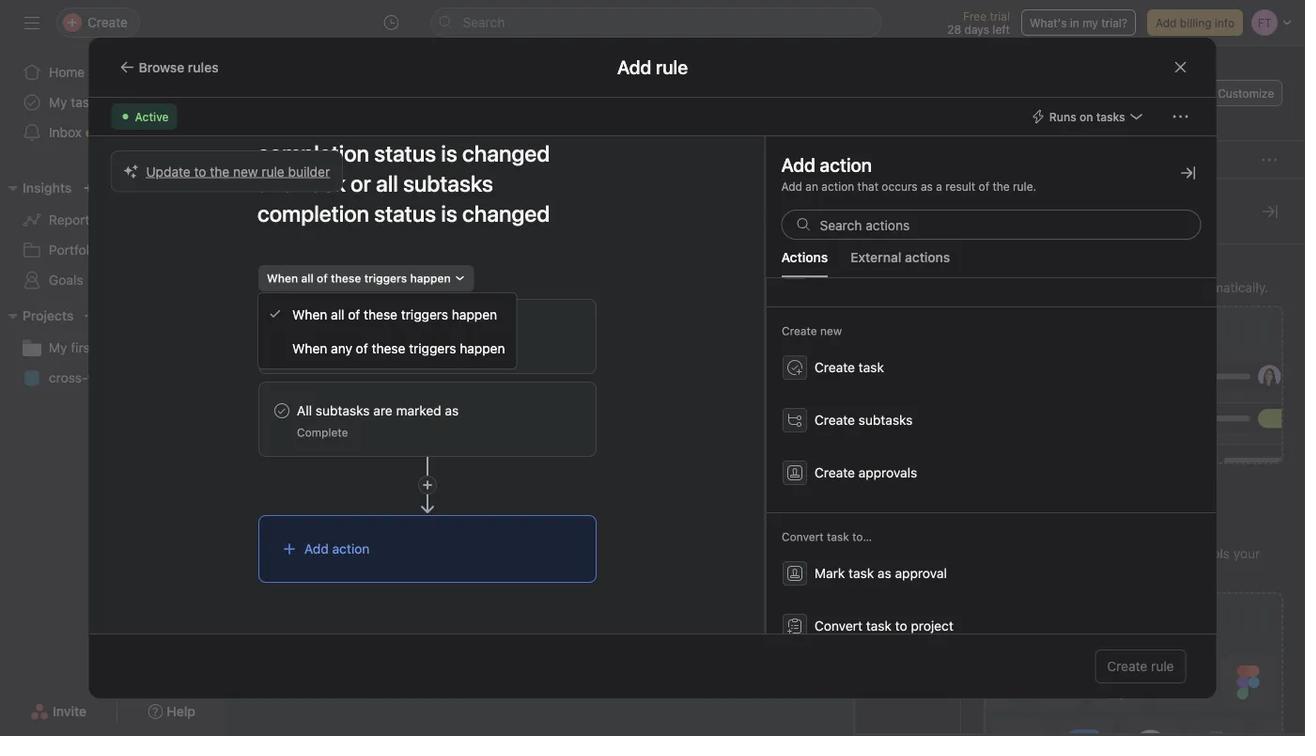 Task type: locate. For each thing, give the bounding box(es) containing it.
all
[[297, 403, 312, 418]]

are
[[373, 403, 392, 418]]

cross-functional project plan
[[49, 370, 223, 385]]

triggers for when any of these triggers happen link
[[409, 340, 456, 356]]

0 vertical spatial customize
[[1219, 86, 1275, 100]]

of
[[979, 180, 990, 193], [316, 272, 327, 285], [348, 306, 360, 322], [356, 340, 368, 356]]

0 vertical spatial rule
[[262, 164, 285, 179]]

with
[[1149, 546, 1174, 561]]

2 horizontal spatial to
[[1049, 280, 1061, 295]]

0 vertical spatial a
[[937, 180, 943, 193]]

your inside build integrated workflows with the tools your team uses the most.
[[1234, 546, 1261, 561]]

completed image
[[261, 251, 284, 274]]

task
[[297, 320, 324, 336]]

0 vertical spatial when all of these triggers happen
[[266, 272, 450, 285]]

cross-
[[49, 370, 88, 385]]

tasks right on
[[1097, 110, 1126, 123]]

marked down the meeting
[[396, 403, 441, 418]]

2 vertical spatial ft
[[269, 443, 282, 456]]

0 horizontal spatial project
[[151, 370, 194, 385]]

today for today –
[[585, 319, 616, 332]]

your right get
[[1088, 280, 1115, 295]]

1 add task image from the left
[[461, 204, 476, 219]]

when for when any of these triggers happen link
[[292, 340, 327, 356]]

task
[[296, 153, 318, 166], [960, 256, 986, 272], [858, 360, 884, 375], [827, 530, 849, 543], [848, 565, 874, 581], [866, 618, 892, 634]]

1 horizontal spatial all
[[331, 306, 345, 322]]

0 horizontal spatial action
[[332, 541, 369, 556]]

done
[[1152, 280, 1182, 295]]

1 horizontal spatial oct
[[344, 443, 363, 456]]

all down draft
[[301, 272, 313, 285]]

customize down info
[[1219, 86, 1275, 100]]

my up the inbox
[[49, 94, 67, 110]]

oct
[[299, 319, 318, 332], [344, 443, 363, 456]]

add inside add action add an action that occurs as a result of the rule.
[[782, 180, 803, 193]]

draft
[[287, 254, 317, 270]]

your
[[1088, 280, 1115, 295], [1234, 546, 1261, 561]]

ft button
[[264, 314, 287, 337], [264, 438, 287, 461]]

0 horizontal spatial rule
[[262, 164, 285, 179]]

trial
[[990, 9, 1010, 23]]

1 horizontal spatial tasks
[[1097, 110, 1126, 123]]

tasks inside the global element
[[71, 94, 103, 110]]

files link
[[990, 116, 1034, 136]]

add task image down rule.
[[1032, 204, 1047, 219]]

these inside when all of these triggers happen 'link'
[[364, 306, 398, 322]]

2 vertical spatial project
[[911, 618, 954, 634]]

customize
[[1219, 86, 1275, 100], [984, 200, 1074, 222]]

section
[[1167, 203, 1219, 220]]

oct left 25
[[344, 443, 363, 456]]

triggers
[[364, 272, 407, 285], [401, 306, 448, 322], [409, 340, 456, 356]]

happen inside the when all of these triggers happen dropdown button
[[410, 272, 450, 285]]

triggers inside dropdown button
[[364, 272, 407, 285]]

add section
[[1136, 203, 1219, 220]]

when inside dropdown button
[[266, 272, 298, 285]]

portfolio
[[98, 340, 149, 355]]

1 vertical spatial add task
[[931, 256, 986, 272]]

approval
[[895, 565, 947, 581]]

today –
[[585, 319, 629, 332]]

when all of these triggers happen inside dropdown button
[[266, 272, 450, 285]]

as up when any of these triggers happen
[[390, 320, 404, 336]]

subtasks inside "popup button"
[[858, 412, 913, 428]]

to…
[[852, 530, 872, 543]]

a left result
[[937, 180, 943, 193]]

projects
[[23, 308, 74, 323]]

0 horizontal spatial add task image
[[461, 204, 476, 219]]

ft
[[1070, 86, 1084, 100], [269, 319, 282, 332], [269, 443, 282, 456]]

add task image for to do
[[461, 204, 476, 219]]

0 vertical spatial ft
[[1070, 86, 1084, 100]]

1 vertical spatial new
[[820, 324, 842, 337]]

2 vertical spatial triggers
[[409, 340, 456, 356]]

subtasks down schedule kickoff meeting
[[315, 403, 369, 418]]

2 add task image from the left
[[1032, 204, 1047, 219]]

ft button for schedule kickoff meeting
[[264, 438, 287, 461]]

when down on
[[292, 306, 327, 322]]

today
[[585, 319, 616, 332], [299, 443, 331, 456]]

0 vertical spatial happen
[[410, 272, 450, 285]]

1 horizontal spatial to
[[895, 618, 907, 634]]

0 horizontal spatial all
[[301, 272, 313, 285]]

home link
[[11, 57, 214, 87]]

None text field
[[305, 63, 557, 97]]

2 vertical spatial these
[[372, 340, 406, 356]]

2 ft button from the top
[[264, 438, 287, 461]]

functional
[[88, 370, 148, 385]]

inbox
[[49, 125, 82, 140]]

0 horizontal spatial customize
[[984, 200, 1074, 222]]

0 horizontal spatial your
[[1088, 280, 1115, 295]]

mark task as approval
[[815, 565, 947, 581]]

0 horizontal spatial add task
[[272, 153, 318, 166]]

add task image
[[461, 204, 476, 219], [1032, 204, 1047, 219]]

these down when all of these triggers happen 'link'
[[372, 340, 406, 356]]

0 horizontal spatial to
[[194, 164, 206, 179]]

1 vertical spatial when all of these triggers happen
[[292, 306, 497, 322]]

to down the approval
[[895, 618, 907, 634]]

runs on tasks button
[[1023, 103, 1153, 130]]

1 my from the top
[[49, 94, 67, 110]]

all
[[301, 272, 313, 285], [331, 306, 345, 322]]

new up the create task
[[820, 324, 842, 337]]

complete up today – oct 25
[[297, 426, 348, 439]]

my inside the global element
[[49, 94, 67, 110]]

all inside the when all of these triggers happen dropdown button
[[301, 272, 313, 285]]

add task up to do
[[272, 153, 318, 166]]

convert down "mark"
[[815, 618, 862, 634]]

what's in my trial?
[[1030, 16, 1128, 29]]

ft for schedule kickoff meeting
[[269, 443, 282, 456]]

1 horizontal spatial add task image
[[1032, 204, 1047, 219]]

1 horizontal spatial subtasks
[[858, 412, 913, 428]]

2 vertical spatial when
[[292, 340, 327, 356]]

integrated
[[1018, 546, 1080, 561]]

apps
[[894, 452, 922, 465]]

my for my tasks
[[49, 94, 67, 110]]

em
[[1088, 86, 1104, 100]]

1 horizontal spatial add task
[[931, 256, 986, 272]]

my inside 'link'
[[49, 340, 67, 355]]

2 vertical spatial rule
[[1152, 658, 1175, 674]]

close side pane image
[[1181, 165, 1196, 180]]

1 vertical spatial complete
[[297, 426, 348, 439]]

when all of these triggers happen link
[[259, 297, 517, 331]]

left
[[993, 23, 1010, 36]]

triggers up the meeting
[[409, 340, 456, 356]]

subtasks up apps
[[858, 412, 913, 428]]

0 vertical spatial these
[[330, 272, 361, 285]]

ft button down medium
[[264, 438, 287, 461]]

files
[[1005, 118, 1034, 133]]

create approvals
[[815, 465, 917, 480]]

these
[[330, 272, 361, 285], [364, 306, 398, 322], [372, 340, 406, 356]]

1 horizontal spatial today
[[585, 319, 616, 332]]

1 vertical spatial happen
[[452, 306, 497, 322]]

customize button
[[1195, 80, 1283, 106]]

these inside when any of these triggers happen link
[[372, 340, 406, 356]]

project down the approval
[[911, 618, 954, 634]]

1 vertical spatial ft
[[269, 319, 282, 332]]

2 my from the top
[[49, 340, 67, 355]]

subtasks for all
[[315, 403, 369, 418]]

days
[[965, 23, 990, 36]]

of inside add action add an action that occurs as a result of the rule.
[[979, 180, 990, 193]]

triggers up when any of these triggers happen
[[401, 306, 448, 322]]

of right result
[[979, 180, 990, 193]]

occurs
[[882, 180, 918, 193]]

when any of these triggers happen link
[[259, 331, 517, 365]]

0 horizontal spatial tasks
[[71, 94, 103, 110]]

1 vertical spatial rule
[[1023, 280, 1046, 295]]

1 vertical spatial add task button
[[831, 247, 1072, 281]]

happen inside when any of these triggers happen link
[[460, 340, 505, 356]]

my first portfolio
[[49, 340, 149, 355]]

2 complete from the top
[[297, 426, 348, 439]]

1 complete from the top
[[297, 343, 348, 356]]

ft button down low
[[264, 314, 287, 337]]

when all of these triggers happen up when any of these triggers happen
[[292, 306, 497, 322]]

mark
[[815, 565, 845, 581]]

share button
[[1116, 80, 1179, 106]]

inbox link
[[11, 118, 214, 148]]

completed image
[[261, 375, 284, 398]]

builder
[[288, 164, 330, 179]]

the right update
[[210, 164, 230, 179]]

0 vertical spatial when
[[266, 272, 298, 285]]

0 vertical spatial add task button
[[248, 147, 327, 173]]

2 horizontal spatial rule
[[1152, 658, 1175, 674]]

0 vertical spatial triggers
[[364, 272, 407, 285]]

0 vertical spatial complete
[[297, 343, 348, 356]]

search list box
[[431, 8, 882, 38]]

marked up any at top left
[[341, 320, 387, 336]]

1 vertical spatial all
[[331, 306, 345, 322]]

1 vertical spatial my
[[49, 340, 67, 355]]

2 vertical spatial to
[[895, 618, 907, 634]]

0 vertical spatial convert
[[782, 530, 824, 543]]

project left plan
[[151, 370, 194, 385]]

rule inside button
[[1152, 658, 1175, 674]]

1 horizontal spatial project
[[321, 254, 364, 270]]

customize down rule.
[[984, 200, 1074, 222]]

2 fields
[[889, 268, 928, 281]]

external actions
[[851, 250, 951, 265]]

0 horizontal spatial oct
[[299, 319, 318, 332]]

your right tools
[[1234, 546, 1261, 561]]

new up to do
[[233, 164, 258, 179]]

0 vertical spatial ft button
[[264, 314, 287, 337]]

2 horizontal spatial project
[[911, 618, 954, 634]]

1 horizontal spatial customize
[[1219, 86, 1275, 100]]

0 vertical spatial all
[[301, 272, 313, 285]]

when all of these triggers happen up track
[[266, 272, 450, 285]]

of inside 'link'
[[348, 306, 360, 322]]

0 vertical spatial action
[[822, 180, 855, 193]]

subtasks for create
[[858, 412, 913, 428]]

1 horizontal spatial your
[[1234, 546, 1261, 561]]

oct left 20
[[299, 319, 318, 332]]

to right update
[[194, 164, 206, 179]]

what's
[[1030, 16, 1067, 29]]

1 ft button from the top
[[264, 314, 287, 337]]

create task
[[815, 360, 884, 375]]

add task image left doing
[[461, 204, 476, 219]]

when inside 'link'
[[292, 306, 327, 322]]

0 vertical spatial add task
[[272, 153, 318, 166]]

my left first on the top left of the page
[[49, 340, 67, 355]]

all down on track
[[331, 306, 345, 322]]

when down task
[[292, 340, 327, 356]]

result
[[946, 180, 976, 193]]

add task right fields
[[931, 256, 986, 272]]

these right 24
[[364, 306, 398, 322]]

my
[[49, 94, 67, 110], [49, 340, 67, 355]]

create inside button
[[1108, 658, 1148, 674]]

1 vertical spatial triggers
[[401, 306, 448, 322]]

ft for draft project brief
[[269, 319, 282, 332]]

add action
[[782, 153, 872, 175]]

1 horizontal spatial action
[[822, 180, 855, 193]]

free
[[964, 9, 987, 23]]

global element
[[0, 46, 226, 159]]

projects element
[[0, 299, 226, 397]]

1 vertical spatial these
[[364, 306, 398, 322]]

1 vertical spatial a
[[1012, 280, 1019, 295]]

the left rule.
[[993, 180, 1010, 193]]

as right occurs
[[921, 180, 933, 193]]

0 vertical spatial marked
[[341, 320, 387, 336]]

add rule
[[617, 56, 688, 78]]

0 horizontal spatial a
[[937, 180, 943, 193]]

convert inside popup button
[[815, 618, 862, 634]]

1 vertical spatial to
[[1049, 280, 1061, 295]]

1 vertical spatial customize
[[984, 200, 1074, 222]]

add task
[[272, 153, 318, 166], [931, 256, 986, 272]]

1 vertical spatial action
[[332, 541, 369, 556]]

1 vertical spatial today
[[299, 443, 331, 456]]

as
[[921, 180, 933, 193], [390, 320, 404, 336], [445, 403, 458, 418], [878, 565, 891, 581]]

ft down low
[[269, 319, 282, 332]]

a down rule menu tabs tab list on the right of page
[[1012, 280, 1019, 295]]

plan
[[198, 370, 223, 385]]

Completed checkbox
[[261, 375, 284, 398]]

when up low
[[266, 272, 298, 285]]

1 horizontal spatial a
[[1012, 280, 1019, 295]]

ft left the em
[[1070, 86, 1084, 100]]

complete for subtasks
[[297, 426, 348, 439]]

project up on track
[[321, 254, 364, 270]]

0 horizontal spatial subtasks
[[315, 403, 369, 418]]

– for today –
[[620, 319, 626, 332]]

of down track
[[348, 306, 360, 322]]

1 vertical spatial marked
[[396, 403, 441, 418]]

triggers down brief
[[364, 272, 407, 285]]

info
[[1215, 16, 1235, 29]]

action
[[822, 180, 855, 193], [332, 541, 369, 556]]

the
[[210, 164, 230, 179], [993, 180, 1010, 193], [1178, 546, 1197, 561], [1050, 566, 1070, 582]]

build
[[984, 546, 1014, 561]]

create approvals button
[[770, 448, 1213, 497]]

rule.
[[1013, 180, 1037, 193]]

1 vertical spatial your
[[1234, 546, 1261, 561]]

my for my first portfolio
[[49, 340, 67, 355]]

of up on
[[316, 272, 327, 285]]

complete for is
[[297, 343, 348, 356]]

0 horizontal spatial today
[[299, 443, 331, 456]]

1 vertical spatial when
[[292, 306, 327, 322]]

to left get
[[1049, 280, 1061, 295]]

happen for the when all of these triggers happen dropdown button on the left top
[[410, 272, 450, 285]]

ft button for draft project brief
[[264, 314, 287, 337]]

project
[[321, 254, 364, 270], [151, 370, 194, 385], [911, 618, 954, 634]]

medium
[[272, 411, 314, 424]]

0 horizontal spatial new
[[233, 164, 258, 179]]

these up track
[[330, 272, 361, 285]]

0 vertical spatial today
[[585, 319, 616, 332]]

Add a name for this rule text field
[[245, 102, 596, 235]]

0 vertical spatial oct
[[299, 319, 318, 332]]

most.
[[1073, 566, 1107, 582]]

first
[[71, 340, 95, 355]]

rule
[[262, 164, 285, 179], [1023, 280, 1046, 295], [1152, 658, 1175, 674]]

trial?
[[1102, 16, 1128, 29]]

what's in my trial? button
[[1022, 9, 1136, 36]]

as left the approval
[[878, 565, 891, 581]]

create inside "popup button"
[[815, 412, 855, 428]]

complete down is
[[297, 343, 348, 356]]

1 vertical spatial ft button
[[264, 438, 287, 461]]

ft down medium
[[269, 443, 282, 456]]

these inside the when all of these triggers happen dropdown button
[[330, 272, 361, 285]]

tasks down home
[[71, 94, 103, 110]]

1 horizontal spatial rule
[[1023, 280, 1046, 295]]

convert up "mark"
[[782, 530, 824, 543]]

0 vertical spatial my
[[49, 94, 67, 110]]

2 vertical spatial happen
[[460, 340, 505, 356]]

these for when any of these triggers happen link
[[372, 340, 406, 356]]

1 vertical spatial convert
[[815, 618, 862, 634]]

update to the new rule builder button
[[146, 164, 330, 179]]



Task type: vqa. For each thing, say whether or not it's contained in the screenshot.
"Add task…" row corresponding to Do later
no



Task type: describe. For each thing, give the bounding box(es) containing it.
as right are
[[445, 403, 458, 418]]

28
[[948, 23, 962, 36]]

create for create new
[[782, 324, 817, 337]]

action inside add action add an action that occurs as a result of the rule.
[[822, 180, 855, 193]]

1 horizontal spatial new
[[820, 324, 842, 337]]

task is marked as
[[297, 320, 404, 336]]

tasks inside dropdown button
[[1097, 110, 1126, 123]]

all inside when all of these triggers happen 'link'
[[331, 306, 345, 322]]

cross-functional project plan link
[[11, 363, 223, 393]]

0 vertical spatial new
[[233, 164, 258, 179]]

risk
[[351, 411, 370, 424]]

that
[[858, 180, 879, 193]]

0 vertical spatial project
[[321, 254, 364, 270]]

add task image for done
[[1032, 204, 1047, 219]]

oct 20 – 24
[[299, 319, 362, 332]]

create new
[[782, 324, 842, 337]]

create for create rule
[[1108, 658, 1148, 674]]

actions
[[905, 250, 951, 265]]

invite
[[53, 704, 87, 719]]

add action
[[304, 541, 369, 556]]

happen for when any of these triggers happen link
[[460, 340, 505, 356]]

as inside add action add an action that occurs as a result of the rule.
[[921, 180, 933, 193]]

convert task to…
[[782, 530, 872, 543]]

add another trigger image
[[422, 479, 433, 491]]

2
[[889, 268, 895, 281]]

an
[[806, 180, 819, 193]]

create for create subtasks
[[815, 412, 855, 428]]

mark task as approval button
[[770, 549, 1213, 598]]

1 horizontal spatial marked
[[396, 403, 441, 418]]

happen inside when all of these triggers happen 'link'
[[452, 306, 497, 322]]

convert for convert task to project
[[815, 618, 862, 634]]

create subtasks
[[815, 412, 913, 428]]

share
[[1140, 86, 1171, 100]]

brief
[[367, 254, 395, 270]]

project inside popup button
[[911, 618, 954, 634]]

browse rules button
[[111, 54, 227, 80]]

insights element
[[0, 171, 226, 299]]

invite button
[[18, 695, 99, 729]]

close details image
[[1263, 204, 1278, 219]]

when any of these triggers happen
[[292, 340, 505, 356]]

insights button
[[0, 177, 72, 199]]

update
[[146, 164, 191, 179]]

is
[[328, 320, 338, 336]]

add section button
[[1105, 195, 1226, 228]]

create for create task
[[815, 360, 855, 375]]

these for the when all of these triggers happen dropdown button on the left top
[[330, 272, 361, 285]]

a inside add action add an action that occurs as a result of the rule.
[[937, 180, 943, 193]]

work
[[1119, 280, 1148, 295]]

today for today – oct 25
[[299, 443, 331, 456]]

tools
[[1201, 546, 1230, 561]]

when all of these triggers happen inside 'link'
[[292, 306, 497, 322]]

– for today – oct 25
[[334, 443, 340, 456]]

20
[[321, 319, 335, 332]]

automatically.
[[1186, 280, 1269, 295]]

add billing info button
[[1148, 9, 1244, 36]]

reporting
[[49, 212, 108, 227]]

hide sidebar image
[[24, 15, 39, 30]]

add a rule to get your work done automatically.
[[984, 280, 1269, 295]]

billing
[[1180, 16, 1212, 29]]

customize inside dropdown button
[[1219, 86, 1275, 100]]

approvals
[[858, 465, 917, 480]]

Search actions text field
[[782, 210, 1202, 240]]

today – oct 25
[[299, 443, 380, 456]]

goals link
[[11, 265, 214, 295]]

create for create approvals
[[815, 465, 855, 480]]

actions
[[782, 250, 828, 265]]

today – button
[[585, 319, 666, 332]]

create task button
[[770, 343, 1213, 392]]

convert for convert task to…
[[782, 530, 824, 543]]

add billing info
[[1156, 16, 1235, 29]]

in
[[1070, 16, 1080, 29]]

create rule
[[1108, 658, 1175, 674]]

browse rules
[[139, 59, 219, 75]]

at
[[337, 411, 348, 424]]

kickoff
[[347, 378, 388, 394]]

search button
[[431, 8, 882, 38]]

build integrated workflows with the tools your team uses the most.
[[984, 546, 1261, 582]]

any
[[331, 340, 352, 356]]

my first portfolio link
[[11, 333, 214, 363]]

down arrow image
[[421, 457, 434, 513]]

the inside add action add an action that occurs as a result of the rule.
[[993, 180, 1010, 193]]

triggers for the when all of these triggers happen dropdown button on the left top
[[364, 272, 407, 285]]

0 horizontal spatial marked
[[341, 320, 387, 336]]

0 horizontal spatial add task button
[[248, 147, 327, 173]]

draft project brief
[[287, 254, 395, 270]]

close this dialog image
[[1174, 60, 1189, 75]]

of inside dropdown button
[[316, 272, 327, 285]]

projects button
[[0, 305, 74, 327]]

active
[[135, 110, 169, 123]]

low
[[272, 287, 293, 300]]

Completed checkbox
[[261, 251, 284, 274]]

convert task to project button
[[770, 602, 1213, 650]]

rule menu tabs tab list
[[767, 247, 1217, 278]]

on
[[1080, 110, 1094, 123]]

portfolios
[[49, 242, 107, 258]]

when for the when all of these triggers happen dropdown button on the left top
[[266, 272, 298, 285]]

create subtasks button
[[770, 396, 1213, 445]]

my tasks link
[[11, 87, 214, 118]]

meeting
[[391, 378, 440, 394]]

1 horizontal spatial add task button
[[831, 247, 1072, 281]]

to inside popup button
[[895, 618, 907, 634]]

on
[[316, 287, 331, 300]]

reporting link
[[11, 205, 214, 235]]

as inside popup button
[[878, 565, 891, 581]]

all subtasks are marked as
[[297, 403, 458, 418]]

insights
[[23, 180, 72, 196]]

fields
[[899, 268, 928, 281]]

1 vertical spatial oct
[[344, 443, 363, 456]]

the right with on the right bottom of the page
[[1178, 546, 1197, 561]]

workflows
[[1084, 546, 1145, 561]]

convert task to project
[[815, 618, 954, 634]]

active button
[[111, 103, 177, 130]]

0 vertical spatial to
[[194, 164, 206, 179]]

add action add an action that occurs as a result of the rule.
[[782, 153, 1037, 193]]

25
[[366, 443, 380, 456]]

triggers inside 'link'
[[401, 306, 448, 322]]

at risk
[[337, 411, 370, 424]]

0 vertical spatial your
[[1088, 280, 1115, 295]]

of right any at top left
[[356, 340, 368, 356]]

search
[[463, 15, 505, 30]]

schedule
[[287, 378, 343, 394]]

uses
[[1018, 566, 1047, 582]]

the down integrated
[[1050, 566, 1070, 582]]

1 vertical spatial project
[[151, 370, 194, 385]]



